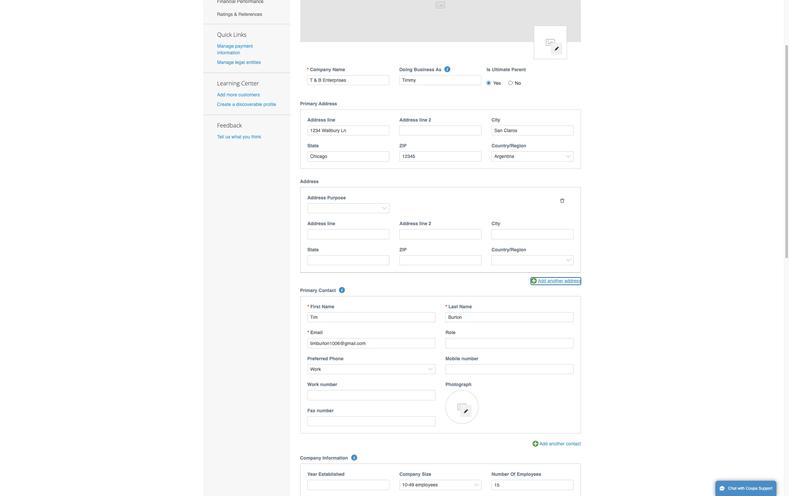 Task type: locate. For each thing, give the bounding box(es) containing it.
ZIP text field
[[400, 255, 482, 266]]

1 vertical spatial city
[[492, 221, 500, 226]]

name for * last name
[[459, 304, 472, 310]]

manage payment information
[[217, 43, 253, 55]]

support
[[759, 487, 773, 491]]

number right "fax"
[[317, 408, 334, 414]]

2 manage from the top
[[217, 60, 234, 65]]

state
[[307, 143, 319, 149], [307, 247, 319, 252]]

1 vertical spatial address line
[[307, 221, 335, 226]]

Number Of Employees text field
[[492, 480, 574, 491]]

information
[[217, 50, 240, 55]]

number right work
[[320, 382, 337, 388]]

add
[[217, 92, 225, 97], [538, 278, 546, 284], [540, 442, 548, 447]]

manage inside "manage payment information"
[[217, 43, 234, 49]]

0 vertical spatial address line
[[307, 117, 335, 123]]

1 vertical spatial country/region
[[492, 247, 526, 252]]

another left contact
[[549, 442, 565, 447]]

address line 2 text field up zip text field
[[400, 229, 482, 240]]

1 2 from the top
[[429, 117, 431, 123]]

additional information image right as
[[445, 66, 451, 72]]

1 country/region from the top
[[492, 143, 526, 149]]

2 2 from the top
[[429, 221, 431, 226]]

0 vertical spatial city
[[492, 117, 500, 123]]

1 horizontal spatial change image image
[[554, 47, 559, 51]]

manage down information
[[217, 60, 234, 65]]

2 country/region from the top
[[492, 247, 526, 252]]

another for contact
[[549, 442, 565, 447]]

add left address
[[538, 278, 546, 284]]

0 vertical spatial add
[[217, 92, 225, 97]]

yes
[[493, 80, 501, 86]]

manage for manage legal entities
[[217, 60, 234, 65]]

entities
[[246, 60, 261, 65]]

more
[[227, 92, 237, 97]]

name
[[333, 67, 345, 72], [322, 304, 334, 310], [459, 304, 472, 310]]

references
[[239, 12, 262, 17]]

fax
[[307, 408, 315, 414]]

add for add more customers
[[217, 92, 225, 97]]

another
[[548, 278, 563, 284], [549, 442, 565, 447]]

2 address line from the top
[[307, 221, 335, 226]]

add left contact
[[540, 442, 548, 447]]

0 vertical spatial address line 2
[[400, 117, 431, 123]]

1 state from the top
[[307, 143, 319, 149]]

2 primary from the top
[[300, 288, 317, 293]]

remove image
[[560, 199, 565, 203]]

1 manage from the top
[[217, 43, 234, 49]]

None radio
[[487, 81, 491, 85], [509, 81, 513, 85], [487, 81, 491, 85], [509, 81, 513, 85]]

address line 2 for 2nd address line 2 "text field" from the bottom
[[400, 117, 431, 123]]

1 vertical spatial number
[[320, 382, 337, 388]]

0 horizontal spatial change image image
[[464, 409, 468, 414]]

None text field
[[307, 75, 390, 85], [446, 313, 574, 323], [307, 75, 390, 85], [446, 313, 574, 323]]

state for state text box
[[307, 247, 319, 252]]

think
[[251, 134, 261, 140]]

1 vertical spatial manage
[[217, 60, 234, 65]]

chat with coupa support button
[[716, 481, 777, 497]]

last
[[449, 304, 458, 310]]

state for state text field
[[307, 143, 319, 149]]

1 vertical spatial add
[[538, 278, 546, 284]]

add for add another address
[[538, 278, 546, 284]]

change image image
[[554, 47, 559, 51], [464, 409, 468, 414]]

country/region down city text field
[[492, 143, 526, 149]]

1 vertical spatial change image image
[[464, 409, 468, 414]]

manage
[[217, 43, 234, 49], [217, 60, 234, 65]]

manage payment information link
[[217, 43, 253, 55]]

address line down the primary address
[[307, 117, 335, 123]]

2 city from the top
[[492, 221, 500, 226]]

with
[[738, 487, 745, 491]]

company for company information
[[300, 456, 321, 461]]

you
[[243, 134, 250, 140]]

Address line 2 text field
[[400, 126, 482, 136], [400, 229, 482, 240]]

customers
[[239, 92, 260, 97]]

primary address
[[300, 101, 337, 106]]

1 vertical spatial another
[[549, 442, 565, 447]]

manage for manage payment information
[[217, 43, 234, 49]]

0 vertical spatial country/region
[[492, 143, 526, 149]]

* for * last name
[[446, 304, 447, 310]]

zip for zip text box
[[400, 143, 407, 149]]

additional information image for doing business as
[[445, 66, 451, 72]]

chat
[[728, 487, 737, 491]]

address
[[319, 101, 337, 106], [307, 117, 326, 123], [400, 117, 418, 123], [300, 179, 319, 184], [307, 195, 326, 200], [307, 221, 326, 226], [400, 221, 418, 226]]

address purpose
[[307, 195, 346, 200]]

0 vertical spatial zip
[[400, 143, 407, 149]]

additional information image
[[445, 66, 451, 72], [339, 287, 345, 293]]

doing
[[399, 67, 413, 72]]

0 vertical spatial state
[[307, 143, 319, 149]]

number for work number
[[320, 382, 337, 388]]

address line 2 text field up zip text box
[[400, 126, 482, 136]]

photograph
[[446, 382, 472, 388]]

ratings & references link
[[203, 8, 290, 21]]

phone
[[329, 356, 344, 362]]

2 zip from the top
[[400, 247, 407, 252]]

add another address button
[[531, 278, 581, 285]]

add up create
[[217, 92, 225, 97]]

country/region down city text box
[[492, 247, 526, 252]]

year
[[307, 472, 317, 477]]

1 address line from the top
[[307, 117, 335, 123]]

address line for address line text field at top left
[[307, 117, 335, 123]]

1 vertical spatial state
[[307, 247, 319, 252]]

center
[[241, 79, 259, 87]]

address line down the address purpose at the left of page
[[307, 221, 335, 226]]

number
[[462, 356, 479, 362], [320, 382, 337, 388], [317, 408, 334, 414]]

quick links
[[217, 30, 247, 38]]

additional information image
[[351, 455, 357, 461]]

1 vertical spatial address line 2
[[400, 221, 431, 226]]

additional information image for primary contact
[[339, 287, 345, 293]]

1 vertical spatial company
[[300, 456, 321, 461]]

primary
[[300, 101, 317, 106], [300, 288, 317, 293]]

2 vertical spatial company
[[400, 472, 421, 477]]

additional information image right contact
[[339, 287, 345, 293]]

0 vertical spatial number
[[462, 356, 479, 362]]

name for * company name
[[333, 67, 345, 72]]

city
[[492, 117, 500, 123], [492, 221, 500, 226]]

is
[[487, 67, 491, 72]]

coupa
[[746, 487, 758, 491]]

year established
[[307, 472, 345, 477]]

1 primary from the top
[[300, 101, 317, 106]]

1 vertical spatial 2
[[429, 221, 431, 226]]

2 vertical spatial number
[[317, 408, 334, 414]]

2
[[429, 117, 431, 123], [429, 221, 431, 226]]

0 vertical spatial 2
[[429, 117, 431, 123]]

employees
[[517, 472, 541, 477]]

1 vertical spatial address line 2 text field
[[400, 229, 482, 240]]

0 vertical spatial primary
[[300, 101, 317, 106]]

1 city from the top
[[492, 117, 500, 123]]

another left address
[[548, 278, 563, 284]]

add more customers link
[[217, 92, 260, 97]]

1 address line 2 from the top
[[400, 117, 431, 123]]

zip
[[400, 143, 407, 149], [400, 247, 407, 252]]

0 vertical spatial manage
[[217, 43, 234, 49]]

0 vertical spatial address line 2 text field
[[400, 126, 482, 136]]

2 vertical spatial add
[[540, 442, 548, 447]]

0 vertical spatial another
[[548, 278, 563, 284]]

a
[[232, 102, 235, 107]]

manage up information
[[217, 43, 234, 49]]

tell us what you think button
[[217, 134, 261, 140]]

profile
[[264, 102, 276, 107]]

change image image for "photograph"
[[464, 409, 468, 414]]

ratings
[[217, 12, 233, 17]]

1 vertical spatial zip
[[400, 247, 407, 252]]

None text field
[[307, 313, 436, 323], [307, 339, 436, 349], [307, 313, 436, 323], [307, 339, 436, 349]]

1 zip from the top
[[400, 143, 407, 149]]

2 address line 2 from the top
[[400, 221, 431, 226]]

background image
[[300, 0, 581, 42]]

1 horizontal spatial additional information image
[[445, 66, 451, 72]]

0 horizontal spatial additional information image
[[339, 287, 345, 293]]

2 state from the top
[[307, 247, 319, 252]]

change image image for logo
[[554, 47, 559, 51]]

number right mobile
[[462, 356, 479, 362]]

1 vertical spatial primary
[[300, 288, 317, 293]]

0 vertical spatial additional information image
[[445, 66, 451, 72]]

city for city text box
[[492, 221, 500, 226]]

company
[[310, 67, 331, 72], [300, 456, 321, 461], [400, 472, 421, 477]]

City text field
[[492, 126, 574, 136]]

0 vertical spatial change image image
[[554, 47, 559, 51]]

*
[[307, 67, 309, 72], [307, 304, 309, 310], [446, 304, 447, 310], [307, 330, 309, 336]]

1 vertical spatial additional information image
[[339, 287, 345, 293]]

number of employees
[[492, 472, 541, 477]]

logo image
[[534, 25, 567, 59]]



Task type: vqa. For each thing, say whether or not it's contained in the screenshot.
has
no



Task type: describe. For each thing, give the bounding box(es) containing it.
legal
[[235, 60, 245, 65]]

line for address line text field at top left
[[327, 117, 335, 123]]

add another address
[[538, 278, 581, 284]]

Fax number text field
[[307, 417, 436, 427]]

2 for first address line 2 "text field" from the bottom
[[429, 221, 431, 226]]

contact
[[566, 442, 581, 447]]

zip for zip text field
[[400, 247, 407, 252]]

address line for address line text box
[[307, 221, 335, 226]]

mobile number
[[446, 356, 479, 362]]

create a discoverable profile
[[217, 102, 276, 107]]

no
[[515, 80, 521, 86]]

* company name
[[307, 67, 345, 72]]

us
[[225, 134, 230, 140]]

quick
[[217, 30, 232, 38]]

* last name
[[446, 304, 472, 310]]

Address line text field
[[307, 126, 390, 136]]

what
[[232, 134, 241, 140]]

preferred phone
[[307, 356, 344, 362]]

primary contact
[[300, 288, 336, 293]]

* first name
[[307, 304, 334, 310]]

Address line text field
[[307, 229, 390, 240]]

company information
[[300, 456, 348, 461]]

number for mobile number
[[462, 356, 479, 362]]

add more customers
[[217, 92, 260, 97]]

address
[[565, 278, 581, 284]]

create a discoverable profile link
[[217, 102, 276, 107]]

company for company size
[[400, 472, 421, 477]]

business
[[414, 67, 435, 72]]

0 vertical spatial company
[[310, 67, 331, 72]]

manage legal entities link
[[217, 60, 261, 65]]

tell us what you think
[[217, 134, 261, 140]]

chat with coupa support
[[728, 487, 773, 491]]

ratings & references
[[217, 12, 262, 17]]

work number
[[307, 382, 337, 388]]

doing business as
[[399, 67, 442, 72]]

tell
[[217, 134, 224, 140]]

line for address line text box
[[327, 221, 335, 226]]

fax number
[[307, 408, 334, 414]]

State text field
[[307, 152, 390, 162]]

learning
[[217, 79, 240, 87]]

ultimate
[[492, 67, 510, 72]]

payment
[[235, 43, 253, 49]]

parent
[[512, 67, 526, 72]]

first
[[310, 304, 320, 310]]

is ultimate parent
[[487, 67, 526, 72]]

add another contact
[[540, 442, 581, 447]]

line for 2nd address line 2 "text field" from the bottom
[[419, 117, 427, 123]]

City text field
[[492, 229, 574, 240]]

Year Established text field
[[307, 480, 390, 491]]

2 address line 2 text field from the top
[[400, 229, 482, 240]]

number
[[492, 472, 509, 477]]

preferred
[[307, 356, 328, 362]]

mobile
[[446, 356, 460, 362]]

email
[[310, 330, 323, 336]]

address line 2 for first address line 2 "text field" from the bottom
[[400, 221, 431, 226]]

feedback
[[217, 121, 242, 129]]

primary for primary contact
[[300, 288, 317, 293]]

2 for 2nd address line 2 "text field" from the bottom
[[429, 117, 431, 123]]

company size
[[400, 472, 431, 477]]

photograph image
[[446, 391, 479, 424]]

primary for primary address
[[300, 101, 317, 106]]

Role text field
[[446, 339, 574, 349]]

size
[[422, 472, 431, 477]]

1 address line 2 text field from the top
[[400, 126, 482, 136]]

contact
[[319, 288, 336, 293]]

line for first address line 2 "text field" from the bottom
[[419, 221, 427, 226]]

manage legal entities
[[217, 60, 261, 65]]

* for * first name
[[307, 304, 309, 310]]

city for city text field
[[492, 117, 500, 123]]

discoverable
[[236, 102, 262, 107]]

as
[[436, 67, 442, 72]]

number for fax number
[[317, 408, 334, 414]]

another for address
[[548, 278, 563, 284]]

Doing Business As text field
[[399, 75, 482, 85]]

ZIP text field
[[400, 152, 482, 162]]

create
[[217, 102, 231, 107]]

information
[[323, 456, 348, 461]]

&
[[234, 12, 237, 17]]

work
[[307, 382, 319, 388]]

Mobile number text field
[[446, 365, 574, 375]]

of
[[510, 472, 516, 477]]

Work number text field
[[307, 391, 436, 401]]

links
[[233, 30, 247, 38]]

add another contact button
[[533, 441, 581, 448]]

* for * email
[[307, 330, 309, 336]]

established
[[319, 472, 345, 477]]

State text field
[[307, 255, 390, 266]]

purpose
[[327, 195, 346, 200]]

add for add another contact
[[540, 442, 548, 447]]

* email
[[307, 330, 323, 336]]

learning center
[[217, 79, 259, 87]]

role
[[446, 330, 456, 336]]

name for * first name
[[322, 304, 334, 310]]

* for * company name
[[307, 67, 309, 72]]



